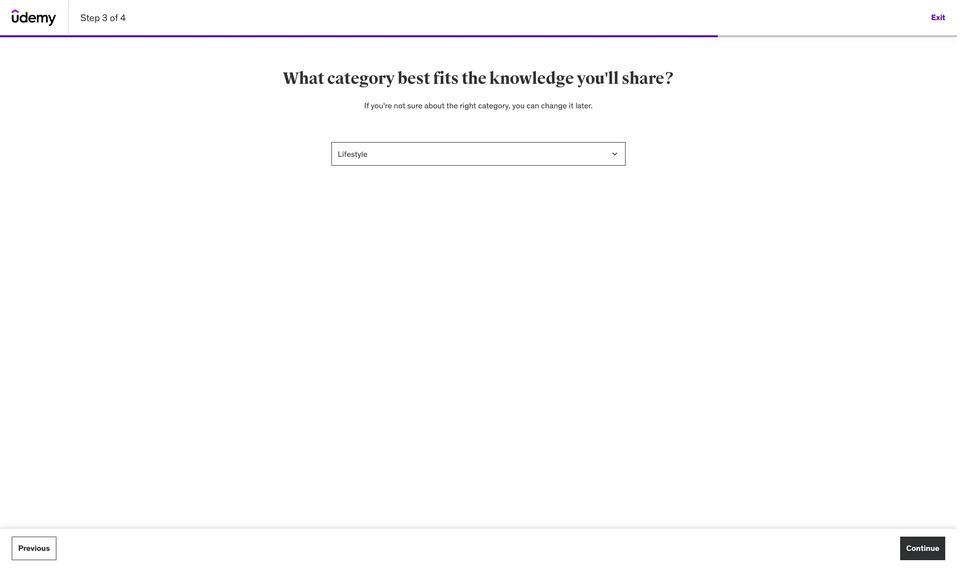 Task type: vqa. For each thing, say whether or not it's contained in the screenshot.
the 'this'
no



Task type: describe. For each thing, give the bounding box(es) containing it.
best
[[398, 68, 430, 89]]

you
[[512, 101, 525, 110]]

previous
[[18, 543, 50, 553]]

category
[[327, 68, 395, 89]]

change
[[541, 101, 567, 110]]

0 horizontal spatial the
[[446, 101, 458, 110]]

right
[[460, 101, 476, 110]]

knowledge
[[489, 68, 574, 89]]

what
[[283, 68, 324, 89]]

0 vertical spatial the
[[462, 68, 487, 89]]

category,
[[478, 101, 510, 110]]

continue
[[906, 543, 939, 553]]

what category best fits the knowledge you'll share?
[[283, 68, 674, 89]]

you'll
[[577, 68, 619, 89]]

udemy image
[[12, 9, 56, 26]]

step 3 of 4
[[80, 12, 126, 23]]

sure
[[407, 101, 423, 110]]

it
[[569, 101, 574, 110]]

about
[[424, 101, 445, 110]]

exit
[[931, 12, 945, 22]]



Task type: locate. For each thing, give the bounding box(es) containing it.
the left right
[[446, 101, 458, 110]]

you're
[[371, 101, 392, 110]]

if
[[364, 101, 369, 110]]

can
[[527, 101, 539, 110]]

later.
[[575, 101, 593, 110]]

previous button
[[12, 537, 56, 560]]

the up if you're not sure about the right category, you can change it later.
[[462, 68, 487, 89]]

fits
[[433, 68, 459, 89]]

not
[[394, 101, 405, 110]]

step
[[80, 12, 100, 23]]

exit button
[[931, 6, 945, 29]]

3
[[102, 12, 108, 23]]

step 3 of 4 element
[[0, 35, 718, 37]]

4
[[120, 12, 126, 23]]

continue button
[[900, 537, 945, 560]]

if you're not sure about the right category, you can change it later.
[[364, 101, 593, 110]]

of
[[110, 12, 118, 23]]

share?
[[622, 68, 674, 89]]

1 vertical spatial the
[[446, 101, 458, 110]]

the
[[462, 68, 487, 89], [446, 101, 458, 110]]

1 horizontal spatial the
[[462, 68, 487, 89]]



